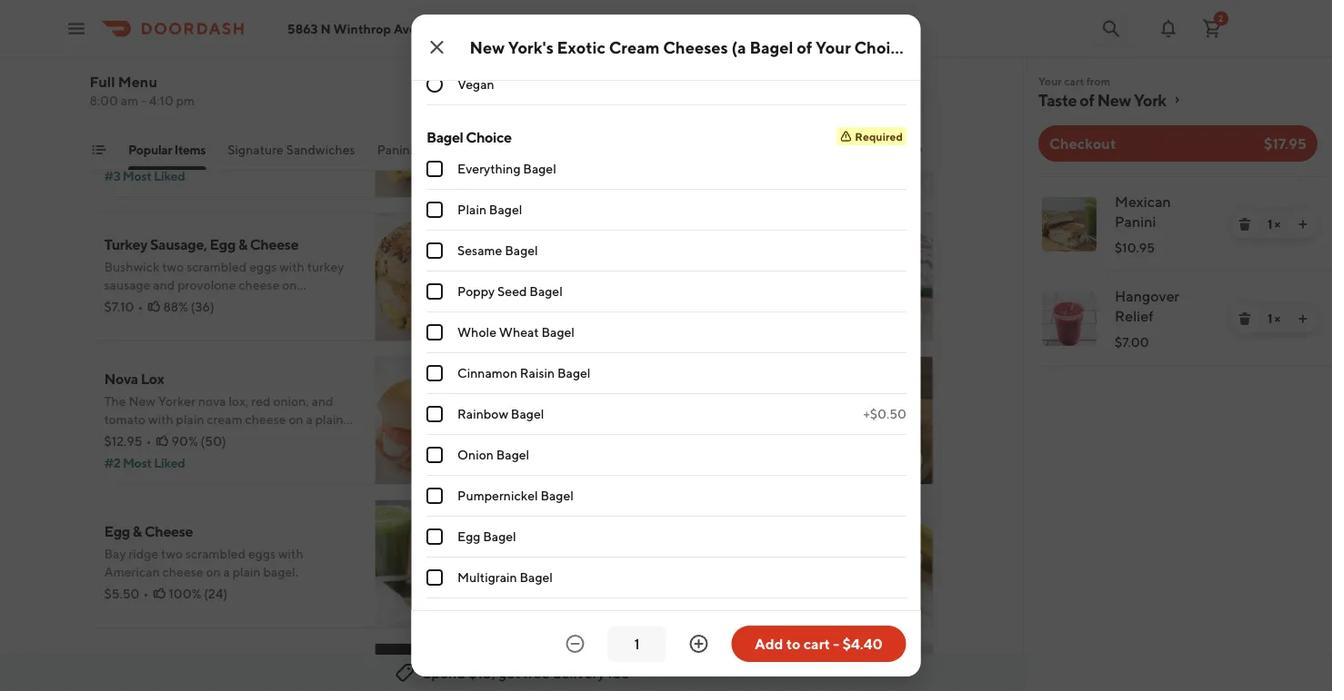 Task type: locate. For each thing, give the bounding box(es) containing it.
egg inside bagel choice group
[[457, 530, 480, 545]]

with inside nova lox the new yorker nova lox, red onion, and tomato with plain cream cheese on a plain bagel.
[[148, 412, 173, 427]]

and up 85% (47)
[[182, 125, 204, 140]]

scrambled up (24)
[[185, 547, 246, 562]]

$7.10 • up #3
[[104, 147, 143, 162]]

egg right egg bagel option
[[457, 530, 480, 545]]

1 horizontal spatial york's
[[566, 254, 604, 271]]

most for yorker
[[123, 456, 152, 471]]

2 1 × from the top
[[1268, 311, 1280, 326]]

multigrain
[[457, 571, 517, 586]]

multigrain bagel
[[457, 571, 552, 586]]

& right steak,
[[604, 83, 613, 100]]

york's up steak,
[[508, 37, 554, 57]]

add one to cart image right remove item from cart image
[[1296, 217, 1310, 232]]

rye
[[560, 583, 578, 598]]

salt bagel
[[457, 612, 515, 627]]

2 $7.10 from the top
[[104, 300, 134, 315]]

1 vertical spatial -
[[541, 142, 547, 157]]

eggs inside t. bacon, egg & cheese williamsburg two scrambled eggs with turkey bacon and swiss cheese on everything bagel.
[[271, 107, 298, 122]]

1 vertical spatial ×
[[1274, 311, 1280, 326]]

• down sausage
[[138, 300, 143, 315]]

everything for sausage,
[[104, 296, 166, 311]]

popular down bacon
[[128, 142, 172, 157]]

8:00
[[90, 93, 118, 108]]

1 vertical spatial $4.40
[[842, 636, 883, 653]]

$4.40 right "to"
[[842, 636, 883, 653]]

york's inside dialog
[[508, 37, 554, 57]]

1 vertical spatial a
[[223, 565, 230, 580]]

2 horizontal spatial -
[[833, 636, 839, 653]]

scrambled inside t. bacon, egg & cheese williamsburg two scrambled eggs with turkey bacon and swiss cheese on everything bagel.
[[208, 107, 268, 122]]

× for mexican panini
[[1274, 217, 1280, 232]]

swiss
[[207, 125, 236, 140]]

0 vertical spatial ×
[[1274, 217, 1280, 232]]

notification bell image
[[1158, 18, 1179, 40]]

nutella
[[457, 36, 500, 51]]

add button for egg & cheese
[[446, 589, 493, 618]]

1 for hangover relief
[[1268, 311, 1272, 326]]

0 horizontal spatial york's
[[508, 37, 554, 57]]

the inside nova lox the new yorker nova lox, red onion, and tomato with plain cream cheese on a plain bagel.
[[104, 394, 126, 409]]

add button for the brooklynite boar's head pastrami with two scrambled eggs and provolone cheese on a rye bagel.
[[876, 589, 922, 618]]

cheese for bagel with plain cream cheese
[[684, 398, 733, 415]]

1 horizontal spatial (a
[[753, 254, 765, 271]]

- inside new york's exotic cream cheeses (a bagel of your choice) dialog
[[833, 636, 839, 653]]

new
[[470, 37, 505, 57], [1097, 90, 1131, 110], [533, 254, 563, 271], [129, 394, 155, 409]]

your inside dialog
[[816, 37, 851, 57]]

on inside the brooklynite boar's head pastrami with two scrambled eggs and provolone cheese on a rye bagel.
[[533, 583, 548, 598]]

1 × right remove item from cart image
[[1268, 217, 1280, 232]]

1 vertical spatial everything
[[104, 296, 166, 311]]

Vegan radio
[[426, 76, 442, 93]]

- right "to"
[[833, 636, 839, 653]]

& inside t. bacon, egg & cheese williamsburg two scrambled eggs with turkey bacon and swiss cheese on everything bagel.
[[192, 83, 201, 100]]

free
[[523, 665, 550, 682]]

list
[[1024, 176, 1332, 367]]

add button for nova lox
[[446, 446, 493, 475]]

Multigrain Bagel checkbox
[[426, 570, 442, 587]]

most for cheese
[[123, 169, 151, 184]]

bushwick
[[104, 260, 160, 275]]

1 vertical spatial exotic
[[606, 254, 647, 271]]

& right 4:10
[[192, 83, 201, 100]]

× right remove item from cart icon
[[1274, 311, 1280, 326]]

turkey for bacon,
[[104, 125, 141, 140]]

bagel.
[[169, 143, 204, 158], [169, 296, 204, 311], [104, 431, 139, 446], [263, 565, 298, 580], [580, 583, 616, 598]]

1 right remove item from cart image
[[1268, 217, 1272, 232]]

1 vertical spatial 1
[[1268, 311, 1272, 326]]

2 vertical spatial -
[[833, 636, 839, 653]]

1 horizontal spatial a
[[306, 412, 313, 427]]

0 horizontal spatial from
[[354, 38, 382, 53]]

& inside turkey sausage, egg & cheese bushwick two scrambled eggs with turkey sausage and provolone cheese on everything bagel.
[[238, 236, 247, 253]]

Egg Bagel checkbox
[[426, 529, 442, 546]]

and
[[291, 38, 313, 53], [182, 125, 204, 140], [153, 278, 175, 293], [311, 394, 333, 409], [650, 565, 672, 580]]

steak,
[[533, 83, 573, 100]]

bagels & spreads - brooklyn breakfast
[[440, 142, 659, 157]]

checkout
[[1049, 135, 1116, 152]]

0 horizontal spatial (a
[[732, 37, 746, 57]]

100% (24)
[[169, 587, 228, 602]]

Item Search search field
[[672, 85, 919, 105]]

cheese inside turkey sausage, egg & cheese bushwick two scrambled eggs with turkey sausage and provolone cheese on everything bagel.
[[239, 278, 280, 293]]

most right #1
[[550, 169, 578, 184]]

$7.10 •
[[104, 147, 143, 162], [104, 300, 143, 315]]

bagel with plain cream cheese
[[533, 398, 733, 415]]

1 horizontal spatial $4.40
[[842, 636, 883, 653]]

1 right remove item from cart icon
[[1268, 311, 1272, 326]]

#3
[[104, 169, 120, 184]]

on inside turkey sausage, egg & cheese bushwick two scrambled eggs with turkey sausage and provolone cheese on everything bagel.
[[282, 278, 297, 293]]

liked down 85%
[[154, 169, 185, 184]]

5863 n winthrop ave button
[[287, 21, 431, 36]]

0 horizontal spatial turkey
[[104, 125, 141, 140]]

plain
[[176, 412, 204, 427], [315, 412, 343, 427], [232, 565, 261, 580]]

& inside button
[[481, 142, 490, 157]]

0 vertical spatial 1
[[1268, 217, 1272, 232]]

eggs inside the brooklynite boar's head pastrami with two scrambled eggs and provolone cheese on a rye bagel.
[[621, 565, 648, 580]]

cart right "to"
[[804, 636, 830, 653]]

cart inside button
[[804, 636, 830, 653]]

the for nova
[[104, 394, 126, 409]]

0 vertical spatial (a
[[732, 37, 746, 57]]

remove item from cart image
[[1238, 217, 1252, 232]]

0 vertical spatial popular
[[90, 11, 159, 35]]

eggs
[[271, 107, 298, 122], [249, 260, 277, 275], [248, 547, 276, 562], [621, 565, 648, 580]]

(24)
[[204, 587, 228, 602]]

two down sausage,
[[162, 260, 184, 275]]

liked for cheese
[[154, 169, 185, 184]]

0 horizontal spatial plain
[[457, 202, 486, 217]]

popular up most
[[90, 11, 159, 35]]

plain inside bagel choice group
[[457, 202, 486, 217]]

egg inside t. bacon, egg & cheese williamsburg two scrambled eggs with turkey bacon and swiss cheese on everything bagel.
[[164, 83, 189, 100]]

2 everything from the top
[[104, 296, 166, 311]]

on inside nova lox the new yorker nova lox, red onion, and tomato with plain cream cheese on a plain bagel.
[[289, 412, 303, 427]]

1 horizontal spatial provolone
[[675, 565, 733, 580]]

1 vertical spatial items
[[174, 142, 205, 157]]

1 $7.10 • from the top
[[104, 147, 143, 162]]

0 vertical spatial add one to cart image
[[1296, 217, 1310, 232]]

1 add one to cart image from the top
[[1296, 217, 1310, 232]]

exotic inside dialog
[[557, 37, 606, 57]]

brooklyn
[[549, 142, 601, 157]]

and down the head
[[650, 565, 672, 580]]

add one to cart image right remove item from cart icon
[[1296, 312, 1310, 326]]

Cinnamon Raisin Bagel checkbox
[[426, 366, 442, 382]]

fee
[[608, 665, 629, 682]]

the
[[90, 38, 111, 53], [104, 394, 126, 409], [533, 547, 555, 562]]

two inside turkey sausage, egg & cheese bushwick two scrambled eggs with turkey sausage and provolone cheese on everything bagel.
[[162, 260, 184, 275]]

$4.40 right seed
[[533, 281, 568, 296]]

bacon,
[[117, 83, 161, 100]]

$7.10 down sausage
[[104, 300, 134, 315]]

0 vertical spatial 1 ×
[[1268, 217, 1280, 232]]

ave
[[394, 21, 417, 36]]

the up tomato
[[104, 394, 126, 409]]

cream inside new york's exotic cream cheeses (a bagel of your choice) dialog
[[609, 37, 660, 57]]

1 vertical spatial turkey
[[307, 260, 344, 275]]

× for hangover relief
[[1274, 311, 1280, 326]]

1 horizontal spatial from
[[1086, 75, 1110, 87]]

Sesame Bagel checkbox
[[426, 243, 442, 259]]

$5.50 •
[[104, 587, 149, 602]]

0 vertical spatial -
[[141, 93, 146, 108]]

1 vertical spatial 1 ×
[[1268, 311, 1280, 326]]

with inside turkey sausage, egg & cheese bushwick two scrambled eggs with turkey sausage and provolone cheese on everything bagel.
[[279, 260, 304, 275]]

two for turkey
[[162, 260, 184, 275]]

1 horizontal spatial plain
[[232, 565, 261, 580]]

the inside popular items the most commonly ordered items and dishes from this store
[[90, 38, 111, 53]]

and up 88% at the top of page
[[153, 278, 175, 293]]

0 vertical spatial plain
[[457, 202, 486, 217]]

- up #1
[[541, 142, 547, 157]]

& right sausage,
[[238, 236, 247, 253]]

0 vertical spatial your
[[816, 37, 851, 57]]

$7.10 • down sausage
[[104, 300, 143, 315]]

add one to cart image for mexican panini
[[1296, 217, 1310, 232]]

0 horizontal spatial $4.40
[[533, 281, 568, 296]]

items up 'commonly'
[[162, 11, 212, 35]]

bagel. inside turkey sausage, egg & cheese bushwick two scrambled eggs with turkey sausage and provolone cheese on everything bagel.
[[169, 296, 204, 311]]

cream
[[609, 37, 660, 57], [650, 254, 693, 271], [638, 398, 681, 415]]

winthrop
[[333, 21, 391, 36]]

0 vertical spatial york's
[[508, 37, 554, 57]]

new down lox
[[129, 394, 155, 409]]

plain right plain bagel "option"
[[457, 202, 486, 217]]

0 vertical spatial cream
[[609, 37, 660, 57]]

0 vertical spatial provolone
[[177, 278, 236, 293]]

cream
[[207, 412, 243, 427]]

• right $5.50 on the left bottom
[[143, 587, 149, 602]]

1 vertical spatial new york's exotic cream cheeses (a bagel of your choice)
[[533, 254, 906, 271]]

cheese inside the brooklynite boar's head pastrami with two scrambled eggs and provolone cheese on a rye bagel.
[[736, 565, 777, 580]]

most down $12.95 •
[[123, 456, 152, 471]]

cheese inside t. bacon, egg & cheese williamsburg two scrambled eggs with turkey bacon and swiss cheese on everything bagel.
[[239, 125, 280, 140]]

$12.95
[[104, 434, 142, 449]]

cheese inside nova lox the new yorker nova lox, red onion, and tomato with plain cream cheese on a plain bagel.
[[245, 412, 286, 427]]

bagel. inside t. bacon, egg & cheese williamsburg two scrambled eggs with turkey bacon and swiss cheese on everything bagel.
[[169, 143, 204, 158]]

egg right bacon,
[[164, 83, 189, 100]]

two for the
[[533, 565, 555, 580]]

$7.10 • for turkey sausage, egg & cheese
[[104, 300, 143, 315]]

2 vertical spatial cream
[[638, 398, 681, 415]]

0 vertical spatial $7.10
[[104, 147, 134, 162]]

spend $15, get free delivery fee
[[423, 665, 629, 682]]

new york's exotic cream cheeses (a bagel of your choice)
[[470, 37, 915, 57], [533, 254, 906, 271]]

1 vertical spatial cream
[[650, 254, 693, 271]]

$15,
[[469, 665, 495, 682]]

decrease quantity by 1 image
[[564, 634, 586, 656]]

add one to cart image
[[1296, 217, 1310, 232], [1296, 312, 1310, 326]]

0 horizontal spatial cart
[[804, 636, 830, 653]]

1 vertical spatial popular
[[128, 142, 172, 157]]

york
[[1134, 90, 1166, 110]]

0 vertical spatial turkey
[[104, 125, 141, 140]]

everything up the #3 most liked
[[104, 143, 166, 158]]

81% (22)
[[597, 425, 645, 440]]

york's down "#1 most liked"
[[566, 254, 604, 271]]

and down 5863
[[291, 38, 313, 53]]

1 1 × from the top
[[1268, 217, 1280, 232]]

of inside dialog
[[797, 37, 812, 57]]

scrambled down brooklynite
[[558, 565, 618, 580]]

plain bagel
[[457, 202, 522, 217]]

and right onion,
[[311, 394, 333, 409]]

choice
[[465, 129, 511, 146]]

None checkbox
[[426, 406, 442, 423]]

add to cart - $4.40 button
[[732, 627, 906, 663]]

cheese inside egg & cheese bay ridge two scrambled eggs with american cheese on a plain bagel.
[[144, 523, 193, 541]]

bagel choice group
[[426, 127, 906, 692]]

popular items the most commonly ordered items and dishes from this store
[[90, 11, 437, 53]]

open menu image
[[65, 18, 87, 40]]

liked down 90% on the bottom
[[154, 456, 185, 471]]

& up everything
[[481, 142, 490, 157]]

0 vertical spatial cheeses
[[663, 37, 728, 57]]

the up $8.25
[[533, 547, 555, 562]]

- right am
[[141, 93, 146, 108]]

a
[[306, 412, 313, 427], [223, 565, 230, 580], [551, 583, 557, 598]]

1 vertical spatial cheeses
[[695, 254, 750, 271]]

2 horizontal spatial plain
[[315, 412, 343, 427]]

1 horizontal spatial turkey
[[307, 260, 344, 275]]

close new york's exotic cream cheeses (a bagel of your choice) image
[[426, 36, 448, 58]]

1 horizontal spatial plain
[[603, 398, 636, 415]]

the left most
[[90, 38, 111, 53]]

nova lox image
[[375, 356, 504, 486]]

everything inside turkey sausage, egg & cheese bushwick two scrambled eggs with turkey sausage and provolone cheese on everything bagel.
[[104, 296, 166, 311]]

items inside popular items the most commonly ordered items and dishes from this store
[[162, 11, 212, 35]]

items for popular items
[[174, 142, 205, 157]]

$7.10 up #3
[[104, 147, 134, 162]]

add for new york's exotic cream cheeses (a bagel of your choice)
[[886, 309, 912, 324]]

1 × right remove item from cart icon
[[1268, 311, 1280, 326]]

two inside the brooklynite boar's head pastrami with two scrambled eggs and provolone cheese on a rye bagel.
[[533, 565, 555, 580]]

turkey inside t. bacon, egg & cheese williamsburg two scrambled eggs with turkey bacon and swiss cheese on everything bagel.
[[104, 125, 141, 140]]

0 vertical spatial everything
[[104, 143, 166, 158]]

a inside the brooklynite boar's head pastrami with two scrambled eggs and provolone cheese on a rye bagel.
[[551, 583, 557, 598]]

0 vertical spatial the
[[90, 38, 111, 53]]

+$0.50
[[863, 407, 906, 422]]

with inside t. bacon, egg & cheese williamsburg two scrambled eggs with turkey bacon and swiss cheese on everything bagel.
[[301, 107, 326, 122]]

bagel with plain cream cheese image
[[804, 356, 933, 486]]

two right 4:10
[[184, 107, 206, 122]]

wheat
[[499, 325, 538, 340]]

from
[[354, 38, 382, 53], [1086, 75, 1110, 87]]

0 horizontal spatial provolone
[[177, 278, 236, 293]]

and inside popular items the most commonly ordered items and dishes from this store
[[291, 38, 313, 53]]

from inside popular items the most commonly ordered items and dishes from this store
[[354, 38, 382, 53]]

scrambled
[[208, 107, 268, 122], [187, 260, 247, 275], [185, 547, 246, 562], [558, 565, 618, 580]]

cheese inside turkey sausage, egg & cheese bushwick two scrambled eggs with turkey sausage and provolone cheese on everything bagel.
[[250, 236, 299, 253]]

2 vertical spatial a
[[551, 583, 557, 598]]

0 horizontal spatial a
[[223, 565, 230, 580]]

$5.50
[[104, 587, 140, 602]]

1 vertical spatial $7.10
[[104, 300, 134, 315]]

2 items, open order cart image
[[1201, 18, 1223, 40]]

egg up "bay"
[[104, 523, 130, 541]]

0 vertical spatial choice)
[[854, 37, 915, 57]]

1 vertical spatial plain
[[603, 398, 636, 415]]

• for turkey sausage, egg & cheese
[[138, 300, 143, 315]]

two
[[184, 107, 206, 122], [162, 260, 184, 275], [161, 547, 183, 562], [533, 565, 555, 580]]

signature
[[227, 142, 283, 157]]

0 vertical spatial $7.10 •
[[104, 147, 143, 162]]

specials)
[[932, 142, 984, 157]]

new up vegan
[[470, 37, 505, 57]]

provolone inside turkey sausage, egg & cheese bushwick two scrambled eggs with turkey sausage and provolone cheese on everything bagel.
[[177, 278, 236, 293]]

× right remove item from cart image
[[1274, 217, 1280, 232]]

0 vertical spatial from
[[354, 38, 382, 53]]

nova
[[198, 394, 226, 409]]

2 vertical spatial the
[[533, 547, 555, 562]]

• up the #3 most liked
[[138, 147, 143, 162]]

• right $8.25
[[570, 587, 576, 602]]

0 vertical spatial of
[[797, 37, 812, 57]]

poppy
[[457, 284, 494, 299]]

turkey inside turkey sausage, egg & cheese bushwick two scrambled eggs with turkey sausage and provolone cheese on everything bagel.
[[307, 260, 344, 275]]

86%
[[596, 587, 621, 602]]

add button for turkey sausage, egg & cheese
[[446, 302, 493, 331]]

1 horizontal spatial -
[[541, 142, 547, 157]]

egg inside egg & cheese bay ridge two scrambled eggs with american cheese on a plain bagel.
[[104, 523, 130, 541]]

plain inside egg & cheese bay ridge two scrambled eggs with american cheese on a plain bagel.
[[232, 565, 261, 580]]

provolone down pastrami
[[675, 565, 733, 580]]

2 1 from the top
[[1268, 311, 1272, 326]]

popular inside popular items the most commonly ordered items and dishes from this store
[[90, 11, 159, 35]]

bay
[[104, 547, 126, 562]]

on for lox
[[289, 412, 303, 427]]

(23)
[[623, 587, 646, 602]]

lunch
[[859, 142, 895, 157]]

paninis
[[377, 142, 418, 157]]

0 vertical spatial items
[[162, 11, 212, 35]]

0 vertical spatial new york's exotic cream cheeses (a bagel of your choice)
[[470, 37, 915, 57]]

most right #3
[[123, 169, 151, 184]]

increase quantity by 1 image
[[688, 634, 710, 656]]

(a
[[732, 37, 746, 57], [753, 254, 765, 271]]

Pumpernickel Bagel checkbox
[[426, 488, 442, 505]]

0 vertical spatial a
[[306, 412, 313, 427]]

taste of new york link
[[1038, 89, 1318, 111]]

scrambled up (36)
[[187, 260, 247, 275]]

0 horizontal spatial exotic
[[557, 37, 606, 57]]

and inside nova lox the new yorker nova lox, red onion, and tomato with plain cream cheese on a plain bagel.
[[311, 394, 333, 409]]

2 horizontal spatial a
[[551, 583, 557, 598]]

am
[[121, 93, 138, 108]]

egg right sausage,
[[210, 236, 236, 253]]

• up #2 most liked
[[146, 434, 151, 449]]

1 vertical spatial $7.10 •
[[104, 300, 143, 315]]

2 button
[[1194, 10, 1230, 47]]

cheese for lox
[[245, 412, 286, 427]]

a down onion,
[[306, 412, 313, 427]]

a left rye
[[551, 583, 557, 598]]

group containing nutella
[[426, 0, 906, 105]]

1 × from the top
[[1274, 217, 1280, 232]]

0 vertical spatial exotic
[[557, 37, 606, 57]]

0 horizontal spatial -
[[141, 93, 146, 108]]

add button
[[446, 158, 493, 187], [446, 302, 493, 331], [876, 302, 922, 331], [446, 446, 493, 475], [446, 589, 493, 618], [876, 589, 922, 618]]

81%
[[597, 425, 619, 440]]

- for add to cart - $4.40
[[833, 636, 839, 653]]

everything inside t. bacon, egg & cheese williamsburg two scrambled eggs with turkey bacon and swiss cheese on everything bagel.
[[104, 143, 166, 158]]

on inside egg & cheese bay ridge two scrambled eggs with american cheese on a plain bagel.
[[206, 565, 221, 580]]

plain up 81% (22) at left
[[603, 398, 636, 415]]

a inside nova lox the new yorker nova lox, red onion, and tomato with plain cream cheese on a plain bagel.
[[306, 412, 313, 427]]

everything down sausage
[[104, 296, 166, 311]]

cheese for t. bacon, egg & cheese williamsburg two scrambled eggs with turkey bacon and swiss cheese on everything bagel.
[[204, 83, 252, 100]]

group
[[426, 0, 906, 105]]

& up ridge
[[133, 523, 142, 541]]

2 × from the top
[[1274, 311, 1280, 326]]

Nutella radio
[[426, 35, 442, 52]]

from up taste of new york
[[1086, 75, 1110, 87]]

5863 n winthrop ave
[[287, 21, 417, 36]]

1 1 from the top
[[1268, 217, 1272, 232]]

mexican panini image
[[1042, 197, 1097, 252]]

paninis button
[[377, 141, 418, 170]]

2 $7.10 • from the top
[[104, 300, 143, 315]]

eggs inside turkey sausage, egg & cheese bushwick two scrambled eggs with turkey sausage and provolone cheese on everything bagel.
[[249, 260, 277, 275]]

on inside t. bacon, egg & cheese williamsburg two scrambled eggs with turkey bacon and swiss cheese on everything bagel.
[[282, 125, 297, 140]]

1 vertical spatial provolone
[[675, 565, 733, 580]]

1 vertical spatial cart
[[804, 636, 830, 653]]

scrambled for t.
[[208, 107, 268, 122]]

turkey
[[104, 236, 147, 253]]

two inside egg & cheese bay ridge two scrambled eggs with american cheese on a plain bagel.
[[161, 547, 183, 562]]

liked down "brooklyn"
[[581, 169, 612, 184]]

• right $3.50
[[572, 425, 577, 440]]

bagel
[[750, 37, 793, 57], [426, 129, 463, 146], [523, 161, 556, 176], [489, 202, 522, 217], [504, 243, 538, 258], [768, 254, 805, 271], [529, 284, 562, 299], [541, 325, 574, 340], [557, 366, 590, 381], [533, 398, 570, 415], [510, 407, 544, 422], [496, 448, 529, 463], [540, 489, 573, 504], [483, 530, 516, 545], [519, 571, 552, 586], [482, 612, 515, 627]]

scrambled inside turkey sausage, egg & cheese bushwick two scrambled eggs with turkey sausage and provolone cheese on everything bagel.
[[187, 260, 247, 275]]

egg right steak,
[[576, 83, 601, 100]]

1 horizontal spatial cart
[[1064, 75, 1084, 87]]

onion,
[[273, 394, 309, 409]]

cart up taste at the right top of page
[[1064, 75, 1084, 87]]

1 $7.10 from the top
[[104, 147, 134, 162]]

a up (24)
[[223, 565, 230, 580]]

revive image
[[375, 644, 504, 692]]

1
[[1268, 217, 1272, 232], [1268, 311, 1272, 326]]

2 add one to cart image from the top
[[1296, 312, 1310, 326]]

add for egg & cheese
[[457, 596, 482, 611]]

items
[[162, 11, 212, 35], [174, 142, 205, 157]]

the for popular
[[90, 38, 111, 53]]

on
[[282, 125, 297, 140], [282, 278, 297, 293], [289, 412, 303, 427], [206, 565, 221, 580], [533, 583, 548, 598]]

scrambled up the swiss
[[208, 107, 268, 122]]

1 vertical spatial your
[[1038, 75, 1062, 87]]

cheeses inside new york's exotic cream cheeses (a bagel of your choice) dialog
[[663, 37, 728, 57]]

provolone up (36)
[[177, 278, 236, 293]]

add for nova lox
[[457, 452, 482, 467]]

1 vertical spatial the
[[104, 394, 126, 409]]

two up $8.25
[[533, 565, 555, 580]]

cheese for sausage,
[[239, 278, 280, 293]]

#1 most liked
[[533, 169, 612, 184]]

1 everything from the top
[[104, 143, 166, 158]]

items down bacon
[[174, 142, 205, 157]]

williamsburg
[[104, 107, 181, 122]]

turkey
[[104, 125, 141, 140], [307, 260, 344, 275]]

two inside t. bacon, egg & cheese williamsburg two scrambled eggs with turkey bacon and swiss cheese on everything bagel.
[[184, 107, 206, 122]]

bagel. inside the brooklynite boar's head pastrami with two scrambled eggs and provolone cheese on a rye bagel.
[[580, 583, 616, 598]]

0 vertical spatial cart
[[1064, 75, 1084, 87]]

cinnamon
[[457, 366, 517, 381]]

from down winthrop
[[354, 38, 382, 53]]

1 vertical spatial add one to cart image
[[1296, 312, 1310, 326]]

breakfast
[[604, 142, 659, 157]]

cheese
[[239, 125, 280, 140], [239, 278, 280, 293], [245, 412, 286, 427], [162, 565, 203, 580], [736, 565, 777, 580]]

cheese inside t. bacon, egg & cheese williamsburg two scrambled eggs with turkey bacon and swiss cheese on everything bagel.
[[204, 83, 252, 100]]

remove item from cart image
[[1238, 312, 1252, 326]]

two right ridge
[[161, 547, 183, 562]]

cinnamon raisin bagel
[[457, 366, 590, 381]]

scrambled inside the brooklynite boar's head pastrami with two scrambled eggs and provolone cheese on a rye bagel.
[[558, 565, 618, 580]]

choice) inside dialog
[[854, 37, 915, 57]]



Task type: describe. For each thing, give the bounding box(es) containing it.
popular for popular items
[[128, 142, 172, 157]]

rainbow bagel
[[457, 407, 544, 422]]

1 vertical spatial york's
[[566, 254, 604, 271]]

add one to cart image for hangover relief
[[1296, 312, 1310, 326]]

add button for new york's exotic cream cheeses (a bagel of your choice)
[[876, 302, 922, 331]]

spend
[[423, 665, 466, 682]]

nova lox the new yorker nova lox, red onion, and tomato with plain cream cheese on a plain bagel.
[[104, 371, 343, 446]]

#2 most liked
[[104, 456, 185, 471]]

tomato
[[104, 412, 146, 427]]

with inside the brooklynite boar's head pastrami with two scrambled eggs and provolone cheese on a rye bagel.
[[748, 547, 773, 562]]

turkey sausage, egg & cheese bushwick two scrambled eggs with turkey sausage and provolone cheese on everything bagel.
[[104, 236, 344, 311]]

egg inside turkey sausage, egg & cheese bushwick two scrambled eggs with turkey sausage and provolone cheese on everything bagel.
[[210, 236, 236, 253]]

turkey sausage, egg & cheese image
[[375, 213, 504, 342]]

1 vertical spatial from
[[1086, 75, 1110, 87]]

2
[[1219, 13, 1224, 24]]

Poppy  Seed Bagel checkbox
[[426, 284, 442, 300]]

menu
[[118, 73, 157, 90]]

items
[[257, 38, 288, 53]]

egg bagel
[[457, 530, 516, 545]]

add inside button
[[755, 636, 783, 653]]

1 vertical spatial (a
[[753, 254, 765, 271]]

the inside the brooklynite boar's head pastrami with two scrambled eggs and provolone cheese on a rye bagel.
[[533, 547, 555, 562]]

1 vertical spatial of
[[1080, 90, 1094, 110]]

hangover relief image
[[1042, 292, 1097, 346]]

add for t. bacon, egg & cheese
[[457, 165, 482, 180]]

1 × for mexican panini
[[1268, 217, 1280, 232]]

$7.10 for t. bacon, egg & cheese
[[104, 147, 134, 162]]

t. bacon, egg & cheese image
[[375, 69, 504, 198]]

dishes
[[315, 38, 352, 53]]

a inside egg & cheese bay ridge two scrambled eggs with american cheese on a plain bagel.
[[223, 565, 230, 580]]

2 vertical spatial your
[[823, 254, 852, 271]]

scrambled inside egg & cheese bay ridge two scrambled eggs with american cheese on a plain bagel.
[[185, 547, 246, 562]]

hangover relief
[[1115, 288, 1180, 325]]

two for t.
[[184, 107, 206, 122]]

sausage
[[104, 278, 151, 293]]

this
[[384, 38, 405, 53]]

liked for yorker
[[154, 456, 185, 471]]

• for egg & cheese
[[143, 587, 149, 602]]

with inside egg & cheese bay ridge two scrambled eggs with american cheese on a plain bagel.
[[278, 547, 303, 562]]

taste of new york
[[1038, 90, 1166, 110]]

& inside egg & cheese bay ridge two scrambled eggs with american cheese on a plain bagel.
[[133, 523, 142, 541]]

ridge
[[129, 547, 158, 562]]

red
[[251, 394, 271, 409]]

provolone inside the brooklynite boar's head pastrami with two scrambled eggs and provolone cheese on a rye bagel.
[[675, 565, 733, 580]]

raisin
[[519, 366, 554, 381]]

1 for mexican panini
[[1268, 217, 1272, 232]]

bagels
[[440, 142, 479, 157]]

the brooklynite boar's head pastrami with two scrambled eggs and provolone cheese on a rye bagel.
[[533, 547, 777, 598]]

(47)
[[191, 147, 214, 162]]

turkey for sausage,
[[307, 260, 344, 275]]

86% (23)
[[596, 587, 646, 602]]

90%
[[171, 434, 198, 449]]

Current quantity is 1 number field
[[619, 635, 655, 655]]

seed
[[497, 284, 527, 299]]

cheese for turkey sausage, egg & cheese bushwick two scrambled eggs with turkey sausage and provolone cheese on everything bagel.
[[250, 236, 299, 253]]

and inside turkey sausage, egg & cheese bushwick two scrambled eggs with turkey sausage and provolone cheese on everything bagel.
[[153, 278, 175, 293]]

0 vertical spatial $4.40
[[533, 281, 568, 296]]

1 × for hangover relief
[[1268, 311, 1280, 326]]

(22)
[[622, 425, 645, 440]]

88% (36)
[[163, 300, 214, 315]]

cheese inside egg & cheese bay ridge two scrambled eggs with american cheese on a plain bagel.
[[162, 565, 203, 580]]

rainbow
[[457, 407, 508, 422]]

pastrami
[[695, 547, 745, 562]]

get
[[498, 665, 520, 682]]

$7.10 • for t. bacon, egg & cheese
[[104, 147, 143, 162]]

your cart from
[[1038, 75, 1110, 87]]

cream for bagel with plain cream cheese image
[[638, 398, 681, 415]]

- inside full menu 8:00 am - 4:10 pm
[[141, 93, 146, 108]]

manhattan
[[792, 142, 856, 157]]

bagel. inside egg & cheese bay ridge two scrambled eggs with american cheese on a plain bagel.
[[263, 565, 298, 580]]

bacon
[[144, 125, 180, 140]]

$10.95
[[1115, 241, 1155, 256]]

and inside t. bacon, egg & cheese williamsburg two scrambled eggs with turkey bacon and swiss cheese on everything bagel.
[[182, 125, 204, 140]]

$7.10 for turkey sausage, egg & cheese
[[104, 300, 134, 315]]

new york's exotic cream cheeses (a bagel of your choice) image
[[804, 213, 933, 342]]

add for turkey sausage, egg & cheese
[[457, 309, 482, 324]]

on for sausage,
[[282, 278, 297, 293]]

new york's exotic cream cheeses (a bagel of your choice) inside dialog
[[470, 37, 915, 57]]

eggs for sausage,
[[249, 260, 277, 275]]

88%
[[163, 300, 188, 315]]

new left york
[[1097, 90, 1131, 110]]

new york's exotic cream cheeses (a bagel of your choice) dialog
[[411, 0, 921, 692]]

vegan
[[457, 77, 494, 92]]

$3.50 •
[[533, 425, 577, 440]]

head
[[664, 547, 693, 562]]

items for popular items the most commonly ordered items and dishes from this store
[[162, 11, 212, 35]]

2 vertical spatial of
[[807, 254, 820, 271]]

list containing mexican panini
[[1024, 176, 1332, 367]]

sausage,
[[150, 236, 207, 253]]

scroll menu navigation right image
[[912, 143, 926, 157]]

- for bagels & spreads - brooklyn breakfast
[[541, 142, 547, 157]]

taste
[[1038, 90, 1077, 110]]

manhattan lunch (tony specials) button
[[792, 141, 984, 170]]

lox
[[141, 371, 164, 388]]

boar's
[[626, 547, 661, 562]]

steak, egg & cheese
[[533, 83, 664, 100]]

new inside nova lox the new yorker nova lox, red onion, and tomato with plain cream cheese on a plain bagel.
[[129, 394, 155, 409]]

scrambled for the
[[558, 565, 618, 580]]

scrambled for turkey
[[187, 260, 247, 275]]

poppy  seed bagel
[[457, 284, 562, 299]]

everything for bacon,
[[104, 143, 166, 158]]

new inside dialog
[[470, 37, 505, 57]]

(tony
[[898, 142, 930, 157]]

eggs inside egg & cheese bay ridge two scrambled eggs with american cheese on a plain bagel.
[[248, 547, 276, 562]]

half dozen bagels image
[[804, 644, 933, 692]]

egg & cheese bay ridge two scrambled eggs with american cheese on a plain bagel.
[[104, 523, 303, 580]]

ordered
[[208, 38, 254, 53]]

whole wheat bagel
[[457, 325, 574, 340]]

• for t. bacon, egg & cheese
[[138, 147, 143, 162]]

eggs for bacon,
[[271, 107, 298, 122]]

egg & cheese image
[[375, 500, 504, 629]]

bagel. inside nova lox the new yorker nova lox, red onion, and tomato with plain cream cheese on a plain bagel.
[[104, 431, 139, 446]]

cheese for bacon,
[[239, 125, 280, 140]]

Everything Bagel checkbox
[[426, 161, 442, 177]]

popular for popular items the most commonly ordered items and dishes from this store
[[90, 11, 159, 35]]

popular items
[[128, 142, 205, 157]]

Whole Wheat Bagel checkbox
[[426, 325, 442, 341]]

1 vertical spatial choice)
[[855, 254, 906, 271]]

full
[[90, 73, 115, 90]]

spreads
[[492, 142, 539, 157]]

bagels & spreads - brooklyn breakfast button
[[440, 141, 659, 170]]

on for bacon,
[[282, 125, 297, 140]]

$7.00
[[1115, 335, 1149, 350]]

to
[[786, 636, 801, 653]]

(50)
[[201, 434, 226, 449]]

sesame
[[457, 243, 502, 258]]

1 horizontal spatial exotic
[[606, 254, 647, 271]]

(36)
[[191, 300, 214, 315]]

0 horizontal spatial plain
[[176, 412, 204, 427]]

mexican
[[1115, 193, 1171, 211]]

• for nova lox
[[146, 434, 151, 449]]

(a inside new york's exotic cream cheeses (a bagel of your choice) dialog
[[732, 37, 746, 57]]

and inside the brooklynite boar's head pastrami with two scrambled eggs and provolone cheese on a rye bagel.
[[650, 565, 672, 580]]

Onion Bagel checkbox
[[426, 447, 442, 464]]

new up poppy  seed bagel
[[533, 254, 563, 271]]

hangover
[[1115, 288, 1180, 305]]

everything bagel
[[457, 161, 556, 176]]

$17.95
[[1264, 135, 1307, 152]]

Plain Bagel checkbox
[[426, 202, 442, 218]]

eggs for brooklynite
[[621, 565, 648, 580]]

store
[[408, 38, 437, 53]]

t.
[[104, 83, 114, 100]]

$4.40 inside button
[[842, 636, 883, 653]]

whole
[[457, 325, 496, 340]]

85% (47)
[[163, 147, 214, 162]]

85%
[[163, 147, 189, 162]]

manhattan lunch (tony specials)
[[792, 142, 984, 157]]

cream for new york's exotic cream cheeses (a bagel of your choice) image
[[650, 254, 693, 271]]

brooklynite
[[558, 547, 624, 562]]

$12.95 •
[[104, 434, 151, 449]]

#1
[[533, 169, 547, 184]]

pastrami, egg & cheese image
[[804, 500, 933, 629]]

mexican panini
[[1115, 193, 1171, 231]]

add for the brooklynite boar's head pastrami with two scrambled eggs and provolone cheese on a rye bagel.
[[886, 596, 912, 611]]

add button for t. bacon, egg & cheese
[[446, 158, 493, 187]]

bagel choice
[[426, 129, 511, 146]]

$3.50
[[533, 425, 568, 440]]

steak, egg & cheese image
[[804, 69, 933, 198]]

signature sandwiches button
[[227, 141, 355, 170]]



Task type: vqa. For each thing, say whether or not it's contained in the screenshot.
2367
no



